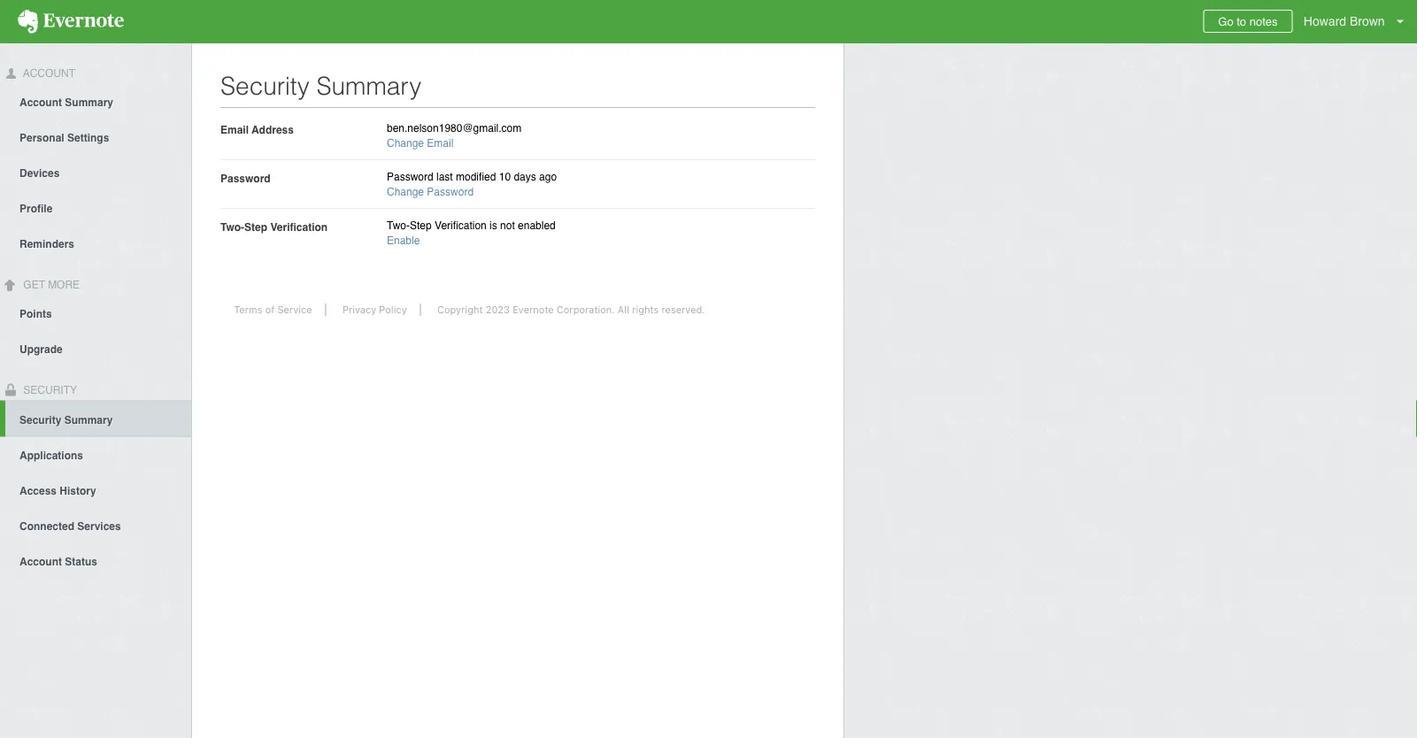 Task type: describe. For each thing, give the bounding box(es) containing it.
evernote link
[[0, 0, 142, 43]]

devices
[[19, 167, 60, 180]]

access
[[19, 485, 57, 497]]

to
[[1237, 15, 1247, 28]]

personal settings link
[[0, 119, 191, 155]]

modified
[[456, 171, 496, 183]]

services
[[77, 520, 121, 533]]

access history link
[[0, 472, 191, 508]]

change password link
[[387, 186, 474, 198]]

account for account summary
[[19, 96, 62, 109]]

profile link
[[0, 190, 191, 226]]

verification for two-step verification is not enabled enable
[[435, 220, 487, 232]]

summary for account summary link
[[65, 96, 113, 109]]

privacy policy link
[[329, 304, 421, 316]]

more
[[48, 279, 80, 291]]

connected
[[19, 520, 74, 533]]

ben.nelson1980@gmail.com
[[387, 122, 522, 135]]

account for account
[[20, 67, 75, 80]]

howard brown link
[[1300, 0, 1418, 43]]

change inside "ben.nelson1980@gmail.com change email"
[[387, 137, 424, 150]]

step for two-step verification is not enabled enable
[[410, 220, 432, 232]]

upgrade
[[19, 343, 63, 356]]

settings
[[67, 132, 109, 144]]

get
[[23, 279, 45, 291]]

last
[[437, 171, 453, 183]]

connected services link
[[0, 508, 191, 543]]

points link
[[0, 295, 191, 331]]

service
[[278, 304, 312, 316]]

0 vertical spatial security
[[221, 72, 310, 100]]

account for account status
[[19, 556, 62, 568]]

email address
[[221, 124, 294, 136]]

step for two-step verification
[[245, 221, 268, 233]]

connected services
[[19, 520, 121, 533]]

history
[[60, 485, 96, 497]]

privacy
[[343, 304, 377, 316]]

access history
[[19, 485, 96, 497]]

applications link
[[0, 437, 191, 472]]

account summary
[[19, 96, 113, 109]]

evernote image
[[0, 10, 142, 34]]

10
[[499, 171, 511, 183]]

go to notes
[[1219, 15, 1278, 28]]

terms of service
[[234, 304, 312, 316]]

verification for two-step verification
[[271, 221, 328, 233]]

points
[[19, 308, 52, 320]]

email inside "ben.nelson1980@gmail.com change email"
[[427, 137, 454, 150]]

get more
[[20, 279, 80, 291]]

go to notes link
[[1204, 10, 1294, 33]]

enable
[[387, 235, 420, 247]]



Task type: locate. For each thing, give the bounding box(es) containing it.
1 vertical spatial account
[[19, 96, 62, 109]]

howard
[[1304, 14, 1347, 28]]

two- for two-step verification
[[221, 221, 245, 233]]

summary for security summary link
[[64, 414, 113, 426]]

1 horizontal spatial verification
[[435, 220, 487, 232]]

verification
[[435, 220, 487, 232], [271, 221, 328, 233]]

verification up service
[[271, 221, 328, 233]]

copyright 2023 evernote corporation. all rights reserved.
[[438, 304, 706, 316]]

security summary up applications
[[19, 414, 113, 426]]

account up account summary
[[20, 67, 75, 80]]

applications
[[19, 449, 83, 462]]

not
[[500, 220, 515, 232]]

security up applications
[[19, 414, 61, 426]]

notes
[[1250, 15, 1278, 28]]

ben.nelson1980@gmail.com change email
[[387, 122, 522, 150]]

days
[[514, 171, 536, 183]]

password
[[387, 171, 434, 183], [221, 172, 271, 185], [427, 186, 474, 198]]

2 vertical spatial account
[[19, 556, 62, 568]]

1 horizontal spatial email
[[427, 137, 454, 150]]

2 change from the top
[[387, 186, 424, 198]]

reminders
[[19, 238, 74, 250]]

1 vertical spatial email
[[427, 137, 454, 150]]

is
[[490, 220, 498, 232]]

enabled
[[518, 220, 556, 232]]

0 vertical spatial email
[[221, 124, 249, 136]]

verification left is
[[435, 220, 487, 232]]

0 horizontal spatial two-
[[221, 221, 245, 233]]

account up personal
[[19, 96, 62, 109]]

address
[[252, 124, 294, 136]]

step inside two-step verification is not enabled enable
[[410, 220, 432, 232]]

change up 'enable'
[[387, 186, 424, 198]]

profile
[[19, 203, 53, 215]]

security summary inside security summary link
[[19, 414, 113, 426]]

corporation.
[[557, 304, 615, 316]]

0 vertical spatial change
[[387, 137, 424, 150]]

security summary
[[221, 72, 422, 100], [19, 414, 113, 426]]

devices link
[[0, 155, 191, 190]]

account
[[20, 67, 75, 80], [19, 96, 62, 109], [19, 556, 62, 568]]

copyright
[[438, 304, 483, 316]]

security summary up address
[[221, 72, 422, 100]]

go
[[1219, 15, 1234, 28]]

password for password
[[221, 172, 271, 185]]

change inside password last modified 10 days ago change password
[[387, 186, 424, 198]]

personal
[[19, 132, 64, 144]]

0 horizontal spatial email
[[221, 124, 249, 136]]

step
[[410, 220, 432, 232], [245, 221, 268, 233]]

0 vertical spatial security summary
[[221, 72, 422, 100]]

2023
[[486, 304, 510, 316]]

terms of service link
[[221, 304, 326, 316]]

password last modified 10 days ago change password
[[387, 171, 557, 198]]

summary up applications link
[[64, 414, 113, 426]]

1 vertical spatial security summary
[[19, 414, 113, 426]]

password down email address
[[221, 172, 271, 185]]

two- inside two-step verification is not enabled enable
[[387, 220, 410, 232]]

of
[[265, 304, 275, 316]]

password down last
[[427, 186, 474, 198]]

2 vertical spatial security
[[19, 414, 61, 426]]

all
[[618, 304, 630, 316]]

two- for two-step verification is not enabled enable
[[387, 220, 410, 232]]

email down ben.nelson1980@gmail.com
[[427, 137, 454, 150]]

step up terms
[[245, 221, 268, 233]]

terms
[[234, 304, 263, 316]]

reminders link
[[0, 226, 191, 261]]

summary up 'change email' link
[[317, 72, 422, 100]]

two- up enable link
[[387, 220, 410, 232]]

account status link
[[0, 543, 191, 579]]

rights
[[632, 304, 659, 316]]

change down ben.nelson1980@gmail.com
[[387, 137, 424, 150]]

enable link
[[387, 235, 420, 247]]

security down upgrade
[[20, 384, 77, 396]]

1 vertical spatial security
[[20, 384, 77, 396]]

account summary link
[[0, 84, 191, 119]]

two-step verification is not enabled enable
[[387, 220, 556, 247]]

summary
[[317, 72, 422, 100], [65, 96, 113, 109], [64, 414, 113, 426]]

email left address
[[221, 124, 249, 136]]

verification inside two-step verification is not enabled enable
[[435, 220, 487, 232]]

1 vertical spatial change
[[387, 186, 424, 198]]

evernote
[[513, 304, 554, 316]]

email
[[221, 124, 249, 136], [427, 137, 454, 150]]

security summary link
[[5, 401, 191, 437]]

ago
[[539, 171, 557, 183]]

privacy policy
[[343, 304, 407, 316]]

summary inside account summary link
[[65, 96, 113, 109]]

reserved.
[[662, 304, 706, 316]]

two-step verification
[[221, 221, 328, 233]]

0 horizontal spatial step
[[245, 221, 268, 233]]

password for password last modified 10 days ago change password
[[387, 171, 434, 183]]

status
[[65, 556, 97, 568]]

summary up personal settings 'link'
[[65, 96, 113, 109]]

account down connected
[[19, 556, 62, 568]]

two- up terms
[[221, 221, 245, 233]]

account status
[[19, 556, 97, 568]]

security inside security summary link
[[19, 414, 61, 426]]

personal settings
[[19, 132, 109, 144]]

two-
[[387, 220, 410, 232], [221, 221, 245, 233]]

security
[[221, 72, 310, 100], [20, 384, 77, 396], [19, 414, 61, 426]]

security up address
[[221, 72, 310, 100]]

brown
[[1351, 14, 1386, 28]]

change email link
[[387, 137, 454, 150]]

1 horizontal spatial two-
[[387, 220, 410, 232]]

policy
[[379, 304, 407, 316]]

1 horizontal spatial security summary
[[221, 72, 422, 100]]

0 vertical spatial account
[[20, 67, 75, 80]]

step up enable link
[[410, 220, 432, 232]]

0 horizontal spatial security summary
[[19, 414, 113, 426]]

summary inside security summary link
[[64, 414, 113, 426]]

change
[[387, 137, 424, 150], [387, 186, 424, 198]]

upgrade link
[[0, 331, 191, 366]]

1 change from the top
[[387, 137, 424, 150]]

0 horizontal spatial verification
[[271, 221, 328, 233]]

1 horizontal spatial step
[[410, 220, 432, 232]]

password up "change password" link
[[387, 171, 434, 183]]

howard brown
[[1304, 14, 1386, 28]]



Task type: vqa. For each thing, say whether or not it's contained in the screenshot.


